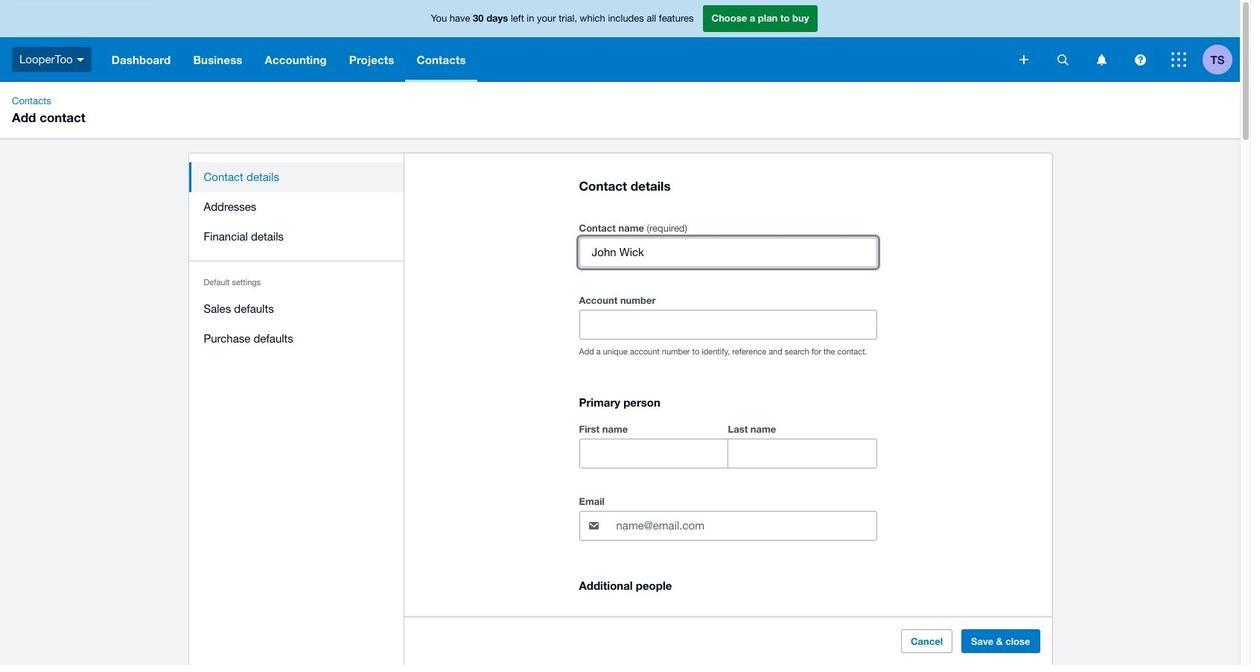 Task type: locate. For each thing, give the bounding box(es) containing it.
A business or person's name field
[[580, 238, 876, 267]]

menu
[[189, 153, 404, 363]]

2 svg image from the left
[[1135, 54, 1146, 65]]

group
[[579, 420, 877, 469]]

0 horizontal spatial svg image
[[1097, 54, 1106, 65]]

banner
[[0, 0, 1240, 82]]

name@email.com text field
[[615, 512, 876, 540]]

None field
[[580, 311, 876, 339], [580, 440, 727, 468], [728, 440, 876, 468], [580, 311, 876, 339], [580, 440, 727, 468], [728, 440, 876, 468]]

svg image
[[1171, 52, 1186, 67], [1057, 54, 1068, 65], [1020, 55, 1028, 64], [76, 58, 84, 62]]

1 horizontal spatial svg image
[[1135, 54, 1146, 65]]

svg image
[[1097, 54, 1106, 65], [1135, 54, 1146, 65]]



Task type: vqa. For each thing, say whether or not it's contained in the screenshot.
USD link
no



Task type: describe. For each thing, give the bounding box(es) containing it.
1 svg image from the left
[[1097, 54, 1106, 65]]



